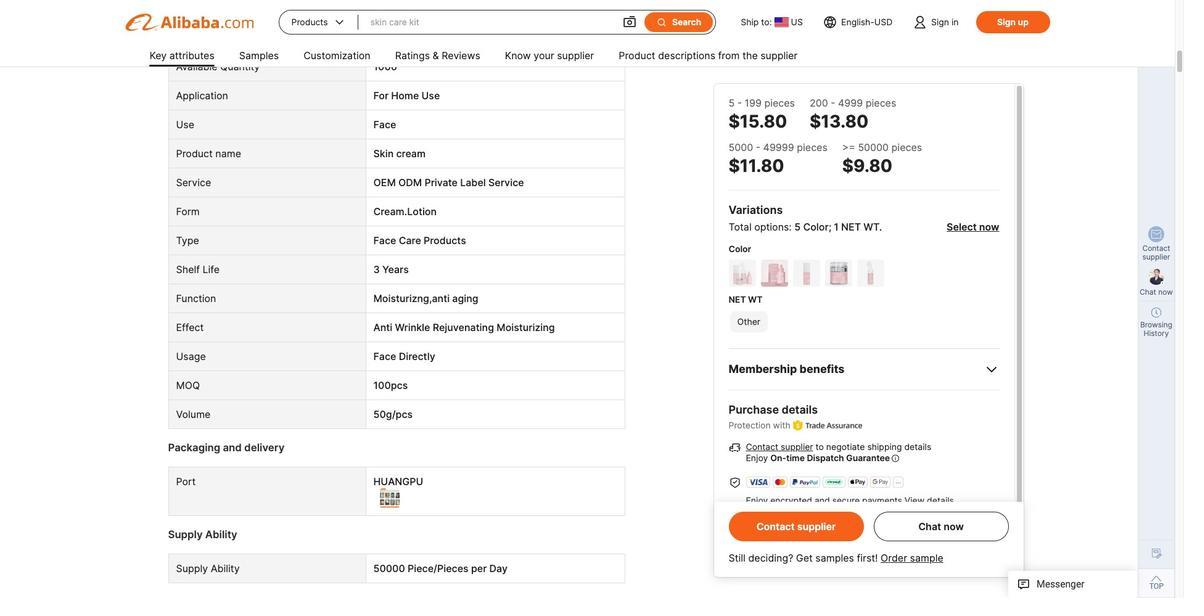 Task type: describe. For each thing, give the bounding box(es) containing it.
samples
[[239, 49, 279, 62]]

dispatch
[[807, 453, 844, 463]]

0 vertical spatial view
[[905, 495, 924, 506]]

with
[[773, 420, 790, 430]]

anti wrinkle  rejuvenating moisturizing
[[373, 322, 555, 334]]

still
[[729, 552, 746, 564]]

contact supplier to negotiate shipping details
[[746, 442, 931, 452]]

number
[[208, 3, 245, 15]]

day
[[489, 563, 507, 575]]

the
[[742, 49, 758, 62]]

1000
[[373, 61, 397, 73]]

model number
[[176, 3, 245, 15]]

reviews
[[442, 49, 480, 62]]

to:
[[761, 17, 772, 27]]

order sample link
[[881, 552, 943, 564]]

1 vertical spatial supply
[[176, 563, 208, 575]]

anti
[[373, 322, 392, 334]]

type
[[176, 235, 199, 247]]

directly
[[399, 351, 435, 363]]

ratings & reviews link
[[395, 44, 480, 69]]

model
[[176, 3, 205, 15]]

50g/pcs
[[373, 408, 413, 421]]

1 horizontal spatial and
[[815, 495, 830, 506]]

life
[[203, 264, 220, 276]]

delivery
[[244, 442, 284, 454]]

0 vertical spatial contact supplier
[[1142, 244, 1170, 261]]

face directly
[[373, 351, 435, 363]]

negotiate
[[826, 442, 865, 452]]

- for $11.80
[[756, 141, 760, 154]]

membership benefits
[[729, 363, 845, 376]]

contact supplier button
[[729, 512, 864, 541]]

$13.80
[[810, 111, 868, 132]]

1 horizontal spatial 5
[[794, 221, 801, 233]]

 search
[[656, 17, 701, 28]]

key attributes
[[150, 49, 214, 62]]

packaging
[[168, 442, 220, 454]]

browsing history
[[1140, 320, 1172, 338]]

guarantee
[[846, 453, 890, 463]]

usd
[[874, 17, 892, 27]]

care
[[399, 235, 421, 247]]

local
[[959, 520, 978, 530]]

0 horizontal spatial net
[[729, 294, 746, 305]]

5000
[[729, 141, 753, 154]]

sks-003
[[373, 3, 416, 15]]

samples
[[815, 552, 854, 564]]

3 years
[[373, 264, 409, 276]]

0 horizontal spatial wt
[[748, 294, 762, 305]]

1 vertical spatial supply ability
[[176, 563, 240, 575]]

options:
[[754, 221, 792, 233]]

>=
[[842, 141, 855, 154]]

payments
[[862, 495, 902, 506]]

100pcs
[[373, 379, 408, 392]]

ratings
[[395, 49, 430, 62]]

1 horizontal spatial net
[[841, 221, 861, 233]]

key
[[150, 49, 167, 62]]

5 - 199 pieces $15.80
[[729, 97, 795, 132]]

:
[[820, 520, 822, 530]]

pieces for $15.80
[[764, 97, 795, 109]]

products
[[894, 520, 931, 530]]

1 horizontal spatial wt
[[864, 221, 879, 233]]

customization
[[304, 49, 370, 62]]

protection with
[[729, 420, 790, 430]]

us
[[791, 17, 803, 27]]

history
[[1144, 329, 1169, 338]]

sign for sign in
[[931, 17, 949, 27]]

1 vertical spatial view
[[825, 532, 845, 543]]

select
[[947, 221, 977, 233]]

volume
[[176, 408, 211, 421]]

your
[[534, 49, 554, 62]]

for home use
[[373, 90, 440, 102]]

variations
[[729, 204, 783, 216]]

chat inside 'chat now' button
[[918, 520, 941, 533]]

skin
[[373, 148, 394, 160]]

0 vertical spatial and
[[223, 442, 242, 454]]

time
[[786, 453, 805, 463]]

rejuvenating
[[433, 322, 494, 334]]

0 vertical spatial chat now
[[1140, 287, 1173, 297]]

name
[[215, 148, 241, 160]]

face care products
[[373, 235, 466, 247]]

contact supplier inside button
[[756, 520, 836, 533]]

oem odm private label service
[[373, 177, 524, 189]]

for
[[792, 532, 804, 543]]

available
[[176, 61, 217, 73]]

purchase
[[729, 403, 779, 416]]

details right shipping
[[904, 442, 931, 452]]

supplier inside button
[[797, 520, 836, 533]]

: return defective products to our local warehouse for free
[[745, 520, 978, 543]]

1 vertical spatial contact
[[746, 442, 778, 452]]

details up 'chat now' button
[[927, 495, 954, 506]]

get
[[796, 552, 813, 564]]

1 horizontal spatial now
[[979, 221, 999, 233]]

1 vertical spatial 50000
[[373, 563, 405, 575]]

enjoy for enjoy encrypted and secure payments view details
[[746, 495, 768, 506]]

2 horizontal spatial now
[[1158, 287, 1173, 297]]

chat now inside 'chat now' button
[[918, 520, 964, 533]]

enjoy encrypted and secure payments view details
[[746, 495, 954, 506]]

>= 50000 pieces $9.80
[[842, 141, 922, 176]]

now inside button
[[944, 520, 964, 533]]

pieces for $13.80
[[866, 97, 896, 109]]

know your supplier
[[505, 49, 594, 62]]

sks-
[[373, 3, 397, 15]]

other
[[737, 316, 760, 327]]

know
[[505, 49, 531, 62]]

deciding?
[[748, 552, 793, 564]]

chat now button
[[874, 512, 1009, 541]]

0 vertical spatial supply
[[168, 529, 203, 541]]

encrypted
[[770, 495, 812, 506]]

english-
[[841, 17, 874, 27]]

200
[[810, 97, 828, 109]]

in
[[952, 17, 959, 27]]



Task type: locate. For each thing, give the bounding box(es) containing it.
2 service from the left
[[488, 177, 524, 189]]

0 horizontal spatial and
[[223, 442, 242, 454]]

50000 left the piece/pieces
[[373, 563, 405, 575]]

net
[[841, 221, 861, 233], [729, 294, 746, 305]]

descriptions
[[658, 49, 715, 62]]

- for $15.80
[[737, 97, 742, 109]]

$9.80
[[842, 155, 892, 176]]

1 vertical spatial face
[[373, 235, 396, 247]]

sign for sign up
[[997, 17, 1016, 27]]

0 vertical spatial products
[[291, 17, 328, 27]]

details up with
[[782, 403, 818, 416]]

net right 1
[[841, 221, 861, 233]]

1 horizontal spatial -
[[756, 141, 760, 154]]

5 inside the 5 - 199 pieces $15.80
[[729, 97, 735, 109]]

return up the view details
[[825, 520, 851, 530]]

enjoy for enjoy easy return
[[745, 520, 767, 530]]

0 horizontal spatial service
[[176, 177, 211, 189]]

face down the "anti"
[[373, 351, 396, 363]]

samples link
[[239, 44, 279, 69]]

0 vertical spatial to
[[816, 442, 824, 452]]

pieces up $9.80
[[891, 141, 922, 154]]

0 horizontal spatial contact supplier
[[756, 520, 836, 533]]


[[622, 15, 637, 30]]

- inside the 5 - 199 pieces $15.80
[[737, 97, 742, 109]]

0 vertical spatial contact
[[1142, 244, 1170, 253]]

···
[[895, 479, 901, 487]]

english-usd
[[841, 17, 892, 27]]

0 vertical spatial enjoy
[[746, 453, 768, 463]]

0 vertical spatial 5
[[729, 97, 735, 109]]

5 left 199
[[729, 97, 735, 109]]

moisturizng,anti aging
[[373, 293, 478, 305]]

- left 199
[[737, 97, 742, 109]]

use right home
[[422, 90, 440, 102]]

1 horizontal spatial chat
[[1140, 287, 1156, 297]]

1 service from the left
[[176, 177, 211, 189]]

protection
[[729, 420, 771, 430]]

contact inside button
[[756, 520, 795, 533]]

details
[[782, 403, 818, 416], [904, 442, 931, 452], [927, 495, 954, 506], [847, 532, 874, 543]]

1
[[834, 221, 839, 233]]

1 vertical spatial to
[[933, 520, 941, 530]]

search
[[672, 17, 701, 27]]

1 vertical spatial net
[[729, 294, 746, 305]]

1 vertical spatial 5
[[794, 221, 801, 233]]

skin care kit text field
[[370, 11, 610, 33]]

2 vertical spatial enjoy
[[745, 520, 767, 530]]

face for face care products
[[373, 235, 396, 247]]

0 vertical spatial wt
[[864, 221, 879, 233]]

-
[[737, 97, 742, 109], [831, 97, 835, 109], [756, 141, 760, 154]]

wt right 1
[[864, 221, 879, 233]]

1 vertical spatial chat
[[918, 520, 941, 533]]

1 horizontal spatial 50000
[[858, 141, 889, 154]]

1 vertical spatial product
[[176, 148, 213, 160]]

key attributes link
[[150, 44, 214, 69]]

service right label on the top
[[488, 177, 524, 189]]

enjoy up the warehouse at right
[[745, 520, 767, 530]]

1 horizontal spatial chat now
[[1140, 287, 1173, 297]]

label
[[460, 177, 486, 189]]

1 horizontal spatial service
[[488, 177, 524, 189]]

effect
[[176, 322, 204, 334]]


[[656, 17, 667, 28]]

0 horizontal spatial chat
[[918, 520, 941, 533]]

0 horizontal spatial sign
[[931, 17, 949, 27]]

function
[[176, 293, 216, 305]]

return inside : return defective products to our local warehouse for free
[[825, 520, 851, 530]]

pieces inside the 5 - 199 pieces $15.80
[[764, 97, 795, 109]]

0 vertical spatial color
[[803, 221, 829, 233]]

pieces inside 5000 - 49999 pieces $11.80
[[797, 141, 827, 154]]

0 vertical spatial use
[[422, 90, 440, 102]]

view up products
[[905, 495, 924, 506]]

view right free
[[825, 532, 845, 543]]

pieces for $11.80
[[797, 141, 827, 154]]

1 vertical spatial products
[[424, 235, 466, 247]]

total
[[729, 221, 752, 233]]

pieces right 199
[[764, 97, 795, 109]]

3
[[373, 264, 380, 276]]

contact supplier
[[1142, 244, 1170, 261], [756, 520, 836, 533]]

pieces
[[764, 97, 795, 109], [866, 97, 896, 109], [797, 141, 827, 154], [891, 141, 922, 154]]

0 vertical spatial 50000
[[858, 141, 889, 154]]

200 - 4999 pieces $13.80
[[810, 97, 896, 132]]

50000 up $9.80
[[858, 141, 889, 154]]

enjoy left on-
[[746, 453, 768, 463]]

shelf
[[176, 264, 200, 276]]

up
[[1018, 17, 1029, 27]]

wt up other
[[748, 294, 762, 305]]

now up browsing
[[1158, 287, 1173, 297]]

&
[[433, 49, 439, 62]]

details down defective at bottom right
[[847, 532, 874, 543]]

from
[[718, 49, 740, 62]]

to left our
[[933, 520, 941, 530]]

- inside 200 - 4999 pieces $13.80
[[831, 97, 835, 109]]

face left care
[[373, 235, 396, 247]]

color down total
[[729, 244, 751, 254]]

- inside 5000 - 49999 pieces $11.80
[[756, 141, 760, 154]]

199
[[745, 97, 762, 109]]

still deciding? get samples first! order sample
[[729, 552, 943, 564]]

2 face from the top
[[373, 235, 396, 247]]

0 horizontal spatial products
[[291, 17, 328, 27]]

use
[[422, 90, 440, 102], [176, 119, 194, 131]]

to up "enjoy on-time dispatch guarantee"
[[816, 442, 824, 452]]

supply
[[168, 529, 203, 541], [176, 563, 208, 575]]

2 vertical spatial face
[[373, 351, 396, 363]]

1 vertical spatial and
[[815, 495, 830, 506]]

face for face
[[373, 119, 396, 131]]

1 horizontal spatial view
[[905, 495, 924, 506]]

0 horizontal spatial product
[[176, 148, 213, 160]]

1 vertical spatial color
[[729, 244, 751, 254]]

0 horizontal spatial -
[[737, 97, 742, 109]]

0 horizontal spatial 5
[[729, 97, 735, 109]]

sign left up
[[997, 17, 1016, 27]]

1 horizontal spatial return
[[825, 520, 851, 530]]

1 horizontal spatial use
[[422, 90, 440, 102]]

0 vertical spatial chat
[[1140, 287, 1156, 297]]

enjoy left encrypted
[[746, 495, 768, 506]]

5
[[729, 97, 735, 109], [794, 221, 801, 233]]

0 horizontal spatial return
[[792, 520, 820, 530]]

1 vertical spatial now
[[1158, 287, 1173, 297]]

face
[[373, 119, 396, 131], [373, 235, 396, 247], [373, 351, 396, 363]]

0 vertical spatial net
[[841, 221, 861, 233]]

product for product descriptions from the supplier
[[619, 49, 655, 62]]

ship
[[741, 17, 759, 27]]

product for product name
[[176, 148, 213, 160]]

2 vertical spatial now
[[944, 520, 964, 533]]

face for face directly
[[373, 351, 396, 363]]

application
[[176, 90, 228, 102]]

use down application
[[176, 119, 194, 131]]

defective
[[854, 520, 892, 530]]

5 right options:
[[794, 221, 801, 233]]

first!
[[857, 552, 878, 564]]

chat
[[1140, 287, 1156, 297], [918, 520, 941, 533]]

50000 inside the >= 50000 pieces $9.80
[[858, 141, 889, 154]]

moisturizng,anti
[[373, 293, 450, 305]]

prompt image
[[892, 453, 899, 464]]

on-
[[770, 453, 786, 463]]

chat left our
[[918, 520, 941, 533]]

1 horizontal spatial contact supplier
[[1142, 244, 1170, 261]]

products inside "products "
[[291, 17, 328, 27]]

enjoy for enjoy on-time dispatch guarantee
[[746, 453, 768, 463]]

sign up
[[997, 17, 1029, 27]]

net up other
[[729, 294, 746, 305]]

- for $13.80
[[831, 97, 835, 109]]

warehouse
[[745, 532, 790, 543]]

- right 200
[[831, 97, 835, 109]]

chat now up sample at the bottom right of page
[[918, 520, 964, 533]]

0 horizontal spatial now
[[944, 520, 964, 533]]

1 vertical spatial chat now
[[918, 520, 964, 533]]

pieces inside 200 - 4999 pieces $13.80
[[866, 97, 896, 109]]

$15.80
[[729, 111, 787, 132]]

ability
[[205, 529, 237, 541], [211, 563, 240, 575]]

supplier inside contact supplier
[[1142, 252, 1170, 261]]

secure
[[832, 495, 860, 506]]

now right the select
[[979, 221, 999, 233]]

0 horizontal spatial to
[[816, 442, 824, 452]]

1 horizontal spatial to
[[933, 520, 941, 530]]

cream
[[396, 148, 426, 160]]

product descriptions from the supplier
[[619, 49, 798, 62]]

total options: 5 color ; 1 net wt .
[[729, 221, 882, 233]]

sign
[[931, 17, 949, 27], [997, 17, 1016, 27]]

0 vertical spatial ability
[[205, 529, 237, 541]]

1 return from the left
[[792, 520, 820, 530]]

view details
[[825, 532, 874, 543]]

product left the name
[[176, 148, 213, 160]]

benefits
[[800, 363, 845, 376]]

purchase details
[[729, 403, 818, 416]]

1 vertical spatial contact supplier
[[756, 520, 836, 533]]

odm
[[398, 177, 422, 189]]

chat up browsing
[[1140, 287, 1156, 297]]

enjoy on-time dispatch guarantee
[[746, 453, 890, 463]]

pieces right 4999
[[866, 97, 896, 109]]

skin cream
[[373, 148, 426, 160]]

net wt
[[729, 294, 762, 305]]

2 sign from the left
[[997, 17, 1016, 27]]

1 vertical spatial ability
[[211, 563, 240, 575]]

0 vertical spatial face
[[373, 119, 396, 131]]

chat now
[[1140, 287, 1173, 297], [918, 520, 964, 533]]

enjoy
[[746, 453, 768, 463], [746, 495, 768, 506], [745, 520, 767, 530]]

product name
[[176, 148, 241, 160]]

color left 1
[[803, 221, 829, 233]]

1 vertical spatial enjoy
[[746, 495, 768, 506]]

1 vertical spatial use
[[176, 119, 194, 131]]

private
[[425, 177, 458, 189]]

0 horizontal spatial view
[[825, 532, 845, 543]]

2 return from the left
[[825, 520, 851, 530]]

product down 
[[619, 49, 655, 62]]

products left 
[[291, 17, 328, 27]]

0 horizontal spatial color
[[729, 244, 751, 254]]

49999
[[763, 141, 794, 154]]

view
[[905, 495, 924, 506], [825, 532, 845, 543]]

pieces right 49999
[[797, 141, 827, 154]]

now right products
[[944, 520, 964, 533]]

to inside : return defective products to our local warehouse for free
[[933, 520, 941, 530]]

and left "delivery"
[[223, 442, 242, 454]]

50000 piece/pieces per   day
[[373, 563, 507, 575]]

3 face from the top
[[373, 351, 396, 363]]

per
[[471, 563, 487, 575]]

0 horizontal spatial chat now
[[918, 520, 964, 533]]

port
[[176, 476, 196, 488]]

0 horizontal spatial 50000
[[373, 563, 405, 575]]

browsing
[[1140, 320, 1172, 329]]

1 horizontal spatial product
[[619, 49, 655, 62]]

return up the for
[[792, 520, 820, 530]]

1 horizontal spatial sign
[[997, 17, 1016, 27]]

- right 5000
[[756, 141, 760, 154]]

0 vertical spatial supply ability
[[168, 529, 237, 541]]

select now link
[[947, 221, 999, 233]]

0 horizontal spatial use
[[176, 119, 194, 131]]

chat now up browsing
[[1140, 287, 1173, 297]]

1 horizontal spatial color
[[803, 221, 829, 233]]

0 vertical spatial now
[[979, 221, 999, 233]]

.
[[879, 221, 882, 233]]

2 horizontal spatial -
[[831, 97, 835, 109]]

know your supplier link
[[505, 44, 594, 69]]

free
[[806, 532, 822, 543]]

0 vertical spatial product
[[619, 49, 655, 62]]

pieces inside the >= 50000 pieces $9.80
[[891, 141, 922, 154]]

face up 'skin'
[[373, 119, 396, 131]]

1 face from the top
[[373, 119, 396, 131]]

aging
[[452, 293, 478, 305]]

products right care
[[424, 235, 466, 247]]

1 sign from the left
[[931, 17, 949, 27]]


[[333, 16, 346, 28]]

1 vertical spatial wt
[[748, 294, 762, 305]]

wrinkle
[[395, 322, 430, 334]]

service up form
[[176, 177, 211, 189]]

2 vertical spatial contact
[[756, 520, 795, 533]]

sign left "in"
[[931, 17, 949, 27]]

for
[[373, 90, 389, 102]]

1 horizontal spatial products
[[424, 235, 466, 247]]

and left secure
[[815, 495, 830, 506]]



Task type: vqa. For each thing, say whether or not it's contained in the screenshot.
Show more link in the left bottom of the page
no



